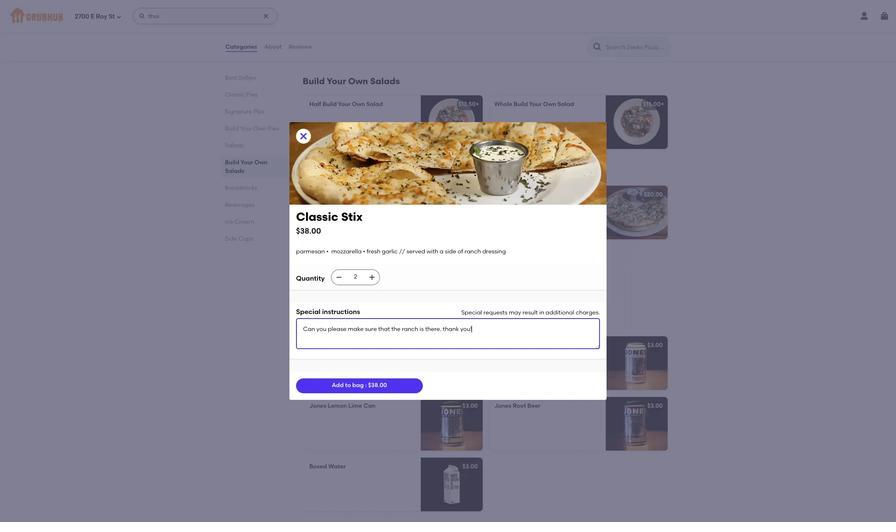Task type: describe. For each thing, give the bounding box(es) containing it.
served inside classic with jalapeño  •  feta // served with a side of ranch dressing
[[578, 203, 596, 210]]

0 vertical spatial parmesan •  mozzarella • fresh garlic // served with a side of ranch dressing
[[309, 203, 410, 227]]

stix for classic stix
[[331, 191, 342, 198]]

jalapeno feta stix image
[[606, 186, 668, 240]]

side inside classic with jalapeño  •  feta // served with a side of ranch dressing
[[513, 211, 524, 218]]

jones diet cola can
[[494, 342, 553, 349]]

jones lemon lime can
[[309, 403, 375, 410]]

breadsticks inside tab
[[225, 185, 257, 192]]

st
[[109, 13, 115, 20]]

side inside parmesan •  mozzarella • fresh garlic // served with a side of ranch dressing
[[355, 211, 366, 218]]

0 vertical spatial build your own salads
[[303, 76, 400, 86]]

in
[[539, 309, 544, 316]]

categories button
[[225, 32, 258, 62]]

best sellers
[[225, 74, 256, 81]]

categories
[[225, 43, 257, 50]]

garlic inside parmesan •  mozzarella • fresh garlic // served with a side of ranch dressing
[[394, 203, 410, 210]]

+ for $15.00
[[661, 101, 664, 108]]

dressing inside parmesan •  mozzarella • fresh garlic // served with a side of ranch dressing
[[309, 220, 333, 227]]

bag
[[352, 382, 364, 389]]

buffalo stix
[[309, 252, 341, 259]]

18th green image
[[421, 6, 483, 59]]

$19.00
[[461, 191, 478, 198]]

main navigation navigation
[[0, 0, 896, 32]]

$3.00 for lime
[[462, 403, 478, 410]]

add to bag : $38.00
[[332, 382, 387, 389]]

1 horizontal spatial svg image
[[139, 13, 145, 19]]

sauce
[[364, 264, 381, 271]]

feta
[[523, 191, 536, 198]]

jones for jones diet cola can
[[494, 342, 511, 349]]

root
[[513, 403, 526, 410]]

stix for buffalo stix
[[331, 252, 341, 259]]

cheese
[[361, 280, 381, 288]]

your inside tab
[[241, 159, 253, 166]]

cane
[[328, 342, 343, 349]]

boxed water
[[309, 463, 346, 470]]

whole build your own salad image
[[606, 96, 668, 149]]

gorgonzola
[[309, 272, 341, 279]]

reviews button
[[288, 32, 312, 62]]

fresh inside parmesan •  mozzarella • fresh garlic // served with a side of ranch dressing
[[379, 203, 392, 210]]

dressing inside classic with jalapeño  •  feta // served with a side of ranch dressing
[[550, 211, 574, 218]]

your up half build your own salad
[[327, 76, 346, 86]]

2 horizontal spatial svg image
[[299, 131, 308, 141]]

+ for $12.50
[[476, 101, 479, 108]]

ice
[[225, 218, 234, 225]]

boxed
[[309, 463, 327, 470]]

salads inside 'salads' tab
[[225, 142, 244, 149]]

buffalo stix image
[[421, 247, 483, 300]]

ranch inside classic with jalapeño  •  feta // served with a side of ranch dressing
[[532, 211, 549, 218]]

$38.00 inside classic stix $38.00
[[296, 226, 321, 236]]

your right half
[[338, 101, 351, 108]]

side inside classic with buffalo sauce  • gorgonzola  •  fresh cilantro // served with a side of blue cheese dressing
[[328, 280, 339, 288]]

water
[[328, 463, 346, 470]]

pies for classic pies
[[247, 91, 258, 98]]

$15.00 +
[[643, 101, 664, 108]]

build your own pies
[[225, 125, 279, 132]]

cilantro
[[361, 272, 383, 279]]

served inside parmesan •  mozzarella • fresh garlic // served with a side of ranch dressing
[[317, 211, 335, 218]]

requests
[[484, 309, 507, 316]]

buffalo
[[343, 264, 363, 271]]

cream
[[235, 218, 254, 225]]

parmesan inside parmesan •  mozzarella • fresh garlic // served with a side of ranch dressing
[[309, 203, 338, 210]]

about button
[[264, 32, 282, 62]]

jalapeno feta stix
[[494, 191, 548, 198]]

Search Zeeks Pizza Capitol Hill search field
[[605, 43, 668, 51]]

boxed water image
[[421, 458, 483, 512]]

build right half
[[323, 101, 337, 108]]

e
[[91, 13, 94, 20]]

$20.00 for classic with jalapeño  •  feta // served with a side of ranch dressing
[[644, 191, 663, 198]]

side cups
[[225, 235, 253, 242]]

own inside build your own salads
[[255, 159, 268, 166]]

$12.50 +
[[458, 101, 479, 108]]

$3.00 for cola
[[647, 342, 663, 349]]

stix up jalapeño
[[537, 191, 548, 198]]

side cups tab
[[225, 235, 283, 243]]

reviews
[[289, 43, 312, 50]]

jones diet cola can image
[[606, 337, 668, 390]]

classic pies
[[225, 91, 258, 98]]

classic for classic with buffalo sauce  • gorgonzola  •  fresh cilantro // served with a side of blue cheese dressing
[[309, 264, 328, 271]]

1 horizontal spatial breadsticks
[[303, 167, 354, 177]]

1 cola from the left
[[363, 342, 376, 349]]

fresh inside classic with buffalo sauce  • gorgonzola  •  fresh cilantro // served with a side of blue cheese dressing
[[346, 272, 360, 279]]

instructions
[[322, 308, 360, 316]]

$20.00 for classic with buffalo sauce  • gorgonzola  •  fresh cilantro // served with a side of blue cheese dressing
[[459, 252, 478, 259]]

classic stix $38.00
[[296, 210, 363, 236]]

build your own salads tab
[[225, 158, 283, 176]]

of inside classic with buffalo sauce  • gorgonzola  •  fresh cilantro // served with a side of blue cheese dressing
[[340, 280, 346, 288]]

// inside parmesan •  mozzarella • fresh garlic // served with a side of ranch dressing
[[309, 211, 315, 218]]

$3.00 for beer
[[647, 403, 663, 410]]

of inside parmesan •  mozzarella • fresh garlic // served with a side of ranch dressing
[[368, 211, 373, 218]]

lemon
[[328, 403, 347, 410]]

with inside parmesan •  mozzarella • fresh garlic // served with a side of ranch dressing
[[337, 211, 348, 218]]

a inside parmesan •  mozzarella • fresh garlic // served with a side of ranch dressing
[[350, 211, 354, 218]]

stix for classic stix $38.00
[[341, 210, 363, 224]]

cups
[[239, 235, 253, 242]]

half build your own salad image
[[421, 96, 483, 149]]

half
[[309, 101, 321, 108]]

build your own salads inside tab
[[225, 159, 268, 175]]

0 horizontal spatial ranch
[[375, 211, 391, 218]]

classic with buffalo sauce  • gorgonzola  •  fresh cilantro // served with a side of blue cheese dressing
[[309, 264, 410, 288]]



Task type: locate. For each thing, give the bounding box(es) containing it.
ranch
[[375, 211, 391, 218], [532, 211, 549, 218], [465, 248, 481, 255]]

cola right diet
[[526, 342, 539, 349]]

salad
[[366, 101, 383, 108], [558, 101, 574, 108]]

special left instructions
[[296, 308, 321, 316]]

mozzarella inside parmesan •  mozzarella • fresh garlic // served with a side of ranch dressing
[[343, 203, 373, 210]]

with
[[515, 203, 526, 210], [337, 211, 348, 218], [494, 211, 506, 218], [427, 248, 438, 255], [330, 264, 341, 271], [309, 280, 321, 288]]

classic up signature
[[225, 91, 245, 98]]

0 vertical spatial breadsticks
[[303, 167, 354, 177]]

pies down the "signature pies" tab
[[268, 125, 279, 132]]

1 vertical spatial mozzarella
[[331, 248, 362, 255]]

special left requests
[[461, 309, 482, 316]]

• inside classic with jalapeño  •  feta // served with a side of ranch dressing
[[554, 203, 556, 210]]

1 horizontal spatial special
[[461, 309, 482, 316]]

jalapeño
[[528, 203, 553, 210]]

diet
[[513, 342, 524, 349]]

best sellers tab
[[225, 74, 283, 82]]

1 horizontal spatial salad
[[558, 101, 574, 108]]

of inside classic with jalapeño  •  feta // served with a side of ranch dressing
[[525, 211, 531, 218]]

salads inside build your own salads
[[225, 168, 244, 175]]

build your own salads
[[303, 76, 400, 86], [225, 159, 268, 175]]

jones left lemon
[[309, 403, 326, 410]]

special
[[296, 308, 321, 316], [461, 309, 482, 316]]

of
[[368, 211, 373, 218], [525, 211, 531, 218], [458, 248, 463, 255], [340, 280, 346, 288]]

beverages tab
[[225, 201, 283, 209]]

stix right 'buffalo'
[[331, 252, 341, 259]]

parmesan up quantity
[[296, 248, 325, 255]]

0 horizontal spatial can
[[363, 403, 375, 410]]

build your own salads down 'salads' tab
[[225, 159, 268, 175]]

0 vertical spatial garlic
[[394, 203, 410, 210]]

$38.00 up 'buffalo'
[[296, 226, 321, 236]]

2 horizontal spatial ranch
[[532, 211, 549, 218]]

special for special instructions
[[296, 308, 321, 316]]

0 vertical spatial pies
[[247, 91, 258, 98]]

stix up classic stix $38.00 at the top left of the page
[[331, 191, 342, 198]]

jones left root
[[494, 403, 511, 410]]

classic inside classic stix $38.00
[[296, 210, 338, 224]]

$20.00
[[644, 191, 663, 198], [459, 252, 478, 259]]

a inside classic with buffalo sauce  • gorgonzola  •  fresh cilantro // served with a side of blue cheese dressing
[[322, 280, 326, 288]]

buffalo
[[309, 252, 330, 259]]

svg image
[[139, 13, 145, 19], [117, 14, 121, 19], [299, 131, 308, 141]]

1 vertical spatial breadsticks
[[225, 185, 257, 192]]

sellers
[[239, 74, 256, 81]]

2 cola from the left
[[526, 342, 539, 349]]

dressing inside classic with buffalo sauce  • gorgonzola  •  fresh cilantro // served with a side of blue cheese dressing
[[382, 280, 406, 288]]

signature
[[225, 108, 252, 115]]

pies up the "signature pies" tab
[[247, 91, 258, 98]]

2 horizontal spatial can
[[541, 342, 553, 349]]

served inside classic with buffalo sauce  • gorgonzola  •  fresh cilantro // served with a side of blue cheese dressing
[[391, 272, 410, 279]]

best
[[225, 74, 237, 81]]

own inside tab
[[254, 125, 267, 132]]

breadsticks up classic stix
[[303, 167, 354, 177]]

pies inside tab
[[268, 125, 279, 132]]

jones for jones root beer
[[494, 403, 511, 410]]

special for special requests may result in additional charges.
[[461, 309, 482, 316]]

1 vertical spatial garlic
[[382, 248, 398, 255]]

0 horizontal spatial $38.00
[[296, 226, 321, 236]]

pies down classic pies tab
[[254, 108, 265, 115]]

build your own salads up half build your own salad
[[303, 76, 400, 86]]

1 vertical spatial classic
[[309, 264, 328, 271]]

classic down classic stix
[[296, 210, 338, 224]]

0 vertical spatial fresh
[[379, 203, 392, 210]]

jones for jones cane sugar cola can
[[309, 342, 326, 349]]

fresh
[[379, 203, 392, 210], [367, 248, 380, 255], [346, 272, 360, 279]]

your right whole
[[529, 101, 542, 108]]

can
[[378, 342, 390, 349], [541, 342, 553, 349], [363, 403, 375, 410]]

stix inside classic stix $38.00
[[341, 210, 363, 224]]

1 vertical spatial parmesan •  mozzarella • fresh garlic // served with a side of ranch dressing
[[296, 248, 506, 255]]

jalapeno
[[494, 191, 522, 198]]

1 horizontal spatial build your own salads
[[303, 76, 400, 86]]

can right diet
[[541, 342, 553, 349]]

result
[[523, 309, 538, 316]]

1 vertical spatial classic
[[309, 191, 330, 198]]

build inside build your own salads
[[225, 159, 239, 166]]

classic for classic with jalapeño  •  feta // served with a side of ranch dressing
[[494, 203, 513, 210]]

:
[[365, 382, 367, 389]]

0 horizontal spatial beverages
[[225, 202, 255, 209]]

quantity
[[296, 275, 325, 282]]

whole
[[494, 101, 512, 108]]

sugar
[[345, 342, 361, 349]]

jones lemon lime can image
[[421, 397, 483, 451]]

ice cream
[[225, 218, 254, 225]]

2 vertical spatial salads
[[225, 168, 244, 175]]

1 vertical spatial fresh
[[367, 248, 380, 255]]

breadsticks
[[303, 167, 354, 177], [225, 185, 257, 192]]

classic for classic stix
[[309, 191, 330, 198]]

add
[[332, 382, 344, 389]]

side
[[355, 211, 366, 218], [513, 211, 524, 218], [445, 248, 456, 255], [328, 280, 339, 288]]

lime
[[348, 403, 362, 410]]

jones left cane
[[309, 342, 326, 349]]

2 vertical spatial fresh
[[346, 272, 360, 279]]

can right lime
[[363, 403, 375, 410]]

$12.50
[[458, 101, 476, 108]]

1 vertical spatial build your own salads
[[225, 159, 268, 175]]

0 vertical spatial $38.00
[[296, 226, 321, 236]]

classic
[[494, 203, 513, 210], [309, 264, 328, 271]]

Special instructions text field
[[296, 318, 600, 349]]

Input item quantity number field
[[347, 270, 365, 285]]

garlic
[[394, 203, 410, 210], [382, 248, 398, 255]]

0 horizontal spatial salad
[[366, 101, 383, 108]]

•
[[340, 203, 342, 210], [375, 203, 377, 210], [554, 203, 556, 210], [326, 248, 329, 255], [363, 248, 365, 255], [382, 264, 385, 271], [342, 272, 345, 279]]

build down 'salads' tab
[[225, 159, 239, 166]]

1 vertical spatial parmesan
[[296, 248, 325, 255]]

your
[[327, 76, 346, 86], [338, 101, 351, 108], [529, 101, 542, 108], [240, 125, 252, 132], [241, 159, 253, 166]]

0 vertical spatial salads
[[370, 76, 400, 86]]

1 horizontal spatial ranch
[[465, 248, 481, 255]]

served
[[578, 203, 596, 210], [317, 211, 335, 218], [407, 248, 425, 255], [391, 272, 410, 279]]

0 horizontal spatial cola
[[363, 342, 376, 349]]

parmesan down classic stix
[[309, 203, 338, 210]]

jones left diet
[[494, 342, 511, 349]]

your down 'signature pies'
[[240, 125, 252, 132]]

classic stix
[[309, 191, 342, 198]]

jones cane sugar cola can
[[309, 342, 390, 349]]

classic
[[225, 91, 245, 98], [309, 191, 330, 198], [296, 210, 338, 224]]

1 horizontal spatial $20.00
[[644, 191, 663, 198]]

0 horizontal spatial svg image
[[117, 14, 121, 19]]

blue
[[347, 280, 360, 288]]

classic inside tab
[[225, 91, 245, 98]]

classic with jalapeño  •  feta // served with a side of ranch dressing
[[494, 203, 596, 218]]

jones root beer image
[[606, 397, 668, 451]]

a inside classic with jalapeño  •  feta // served with a side of ranch dressing
[[507, 211, 511, 218]]

2 + from the left
[[661, 101, 664, 108]]

0 vertical spatial parmesan
[[309, 203, 338, 210]]

// inside classic with jalapeño  •  feta // served with a side of ranch dressing
[[570, 203, 576, 210]]

own
[[348, 76, 368, 86], [352, 101, 365, 108], [543, 101, 556, 108], [254, 125, 267, 132], [255, 159, 268, 166]]

$38.00 right :
[[368, 382, 387, 389]]

1 vertical spatial $38.00
[[368, 382, 387, 389]]

whole build your own salad
[[494, 101, 574, 108]]

additional
[[546, 309, 574, 316]]

jones cane sugar cola can image
[[421, 337, 483, 390]]

svg image
[[880, 11, 890, 21], [263, 13, 269, 19], [336, 274, 342, 281], [369, 274, 375, 281]]

1 + from the left
[[476, 101, 479, 108]]

build up half
[[303, 76, 325, 86]]

2700
[[75, 13, 89, 20]]

your down 'salads' tab
[[241, 159, 253, 166]]

special requests may result in additional charges.
[[461, 309, 600, 316]]

special instructions
[[296, 308, 360, 316]]

build right whole
[[514, 101, 528, 108]]

charges.
[[576, 309, 600, 316]]

breadsticks up beverages tab
[[225, 185, 257, 192]]

salads
[[370, 76, 400, 86], [225, 142, 244, 149], [225, 168, 244, 175]]

stix
[[331, 191, 342, 198], [537, 191, 548, 198], [341, 210, 363, 224], [331, 252, 341, 259]]

1 horizontal spatial $38.00
[[368, 382, 387, 389]]

stix down classic stix
[[341, 210, 363, 224]]

salad for whole build your own salad
[[558, 101, 574, 108]]

can right the sugar
[[378, 342, 390, 349]]

to
[[345, 382, 351, 389]]

1 horizontal spatial cola
[[526, 342, 539, 349]]

classic stix image
[[421, 186, 483, 240]]

can for jones diet cola can
[[541, 342, 553, 349]]

jones root beer
[[494, 403, 540, 410]]

1 vertical spatial $20.00
[[459, 252, 478, 259]]

may
[[509, 309, 521, 316]]

side
[[225, 235, 237, 242]]

0 horizontal spatial breadsticks
[[225, 185, 257, 192]]

beverages down special instructions
[[303, 317, 349, 328]]

about
[[264, 43, 282, 50]]

signature pies
[[225, 108, 265, 115]]

beverages
[[225, 202, 255, 209], [303, 317, 349, 328]]

salads tab
[[225, 141, 283, 150]]

jones for jones lemon lime can
[[309, 403, 326, 410]]

1 horizontal spatial can
[[378, 342, 390, 349]]

breadsticks tab
[[225, 184, 283, 192]]

0 horizontal spatial +
[[476, 101, 479, 108]]

1 salad from the left
[[366, 101, 383, 108]]

roy
[[96, 13, 107, 20]]

signature pies tab
[[225, 107, 283, 116]]

0 vertical spatial mozzarella
[[343, 203, 373, 210]]

cola right the sugar
[[363, 342, 376, 349]]

1 horizontal spatial classic
[[494, 203, 513, 210]]

2 salad from the left
[[558, 101, 574, 108]]

0 vertical spatial classic
[[494, 203, 513, 210]]

0 horizontal spatial special
[[296, 308, 321, 316]]

feta
[[558, 203, 569, 210]]

beverages inside tab
[[225, 202, 255, 209]]

1 vertical spatial salads
[[225, 142, 244, 149]]

2 vertical spatial classic
[[296, 210, 338, 224]]

classic up classic stix $38.00 at the top left of the page
[[309, 191, 330, 198]]

0 horizontal spatial $20.00
[[459, 252, 478, 259]]

beer
[[527, 403, 540, 410]]

classic pies tab
[[225, 90, 283, 99]]

1 horizontal spatial +
[[661, 101, 664, 108]]

salad for half build your own salad
[[366, 101, 383, 108]]

cola
[[363, 342, 376, 349], [526, 342, 539, 349]]

your inside tab
[[240, 125, 252, 132]]

search icon image
[[593, 42, 603, 52]]

build
[[303, 76, 325, 86], [323, 101, 337, 108], [514, 101, 528, 108], [225, 125, 239, 132], [225, 159, 239, 166]]

classic inside classic with jalapeño  •  feta // served with a side of ranch dressing
[[494, 203, 513, 210]]

classic for classic stix $38.00
[[296, 210, 338, 224]]

beverages up ice cream
[[225, 202, 255, 209]]

a
[[350, 211, 354, 218], [507, 211, 511, 218], [440, 248, 444, 255], [322, 280, 326, 288]]

$38.00
[[296, 226, 321, 236], [368, 382, 387, 389]]

0 horizontal spatial build your own salads
[[225, 159, 268, 175]]

classic inside classic with buffalo sauce  • gorgonzola  •  fresh cilantro // served with a side of blue cheese dressing
[[309, 264, 328, 271]]

$15.00
[[643, 101, 661, 108]]

parmesan •  mozzarella • fresh garlic // served with a side of ranch dressing down classic stix
[[309, 203, 410, 227]]

2700 e roy st
[[75, 13, 115, 20]]

classic down jalapeno
[[494, 203, 513, 210]]

1 vertical spatial pies
[[254, 108, 265, 115]]

0 vertical spatial $20.00
[[644, 191, 663, 198]]

mozzarella
[[343, 203, 373, 210], [331, 248, 362, 255]]

1 horizontal spatial beverages
[[303, 317, 349, 328]]

// inside classic with buffalo sauce  • gorgonzola  •  fresh cilantro // served with a side of blue cheese dressing
[[384, 272, 390, 279]]

+
[[476, 101, 479, 108], [661, 101, 664, 108]]

classic for classic pies
[[225, 91, 245, 98]]

parmesan
[[309, 203, 338, 210], [296, 248, 325, 255]]

ice cream tab
[[225, 218, 283, 226]]

classic up gorgonzola
[[309, 264, 328, 271]]

0 vertical spatial beverages
[[225, 202, 255, 209]]

can for jones lemon lime can
[[363, 403, 375, 410]]

2 vertical spatial pies
[[268, 125, 279, 132]]

half build your own salad
[[309, 101, 383, 108]]

dressing
[[550, 211, 574, 218], [309, 220, 333, 227], [482, 248, 506, 255], [382, 280, 406, 288]]

parmesan •  mozzarella • fresh garlic // served with a side of ranch dressing up sauce on the bottom left of the page
[[296, 248, 506, 255]]

build inside build your own pies tab
[[225, 125, 239, 132]]

pies for signature pies
[[254, 108, 265, 115]]

0 horizontal spatial classic
[[309, 264, 328, 271]]

build your own pies tab
[[225, 124, 283, 133]]

build down signature
[[225, 125, 239, 132]]

pies
[[247, 91, 258, 98], [254, 108, 265, 115], [268, 125, 279, 132]]

0 vertical spatial classic
[[225, 91, 245, 98]]

1 vertical spatial beverages
[[303, 317, 349, 328]]



Task type: vqa. For each thing, say whether or not it's contained in the screenshot.
right Salad
yes



